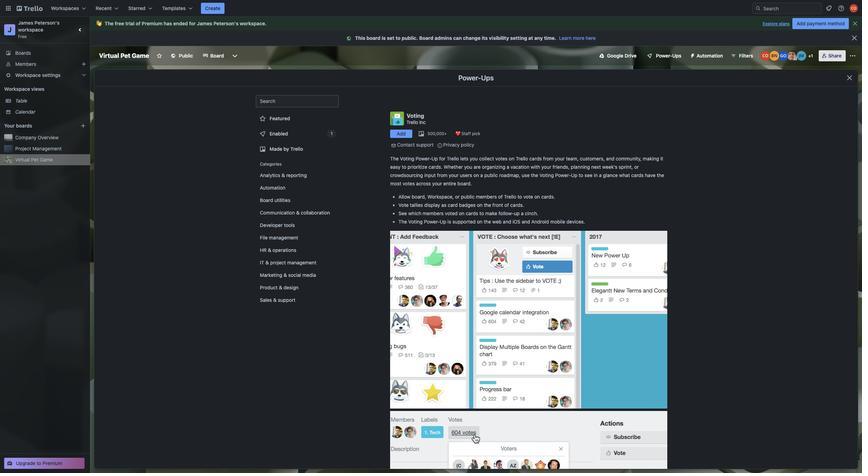 Task type: locate. For each thing, give the bounding box(es) containing it.
peterson's inside james peterson's workspace free
[[35, 20, 60, 26]]

& inside hr & operations link
[[268, 247, 272, 253]]

1 vertical spatial the
[[391, 156, 399, 162]]

virtual down "wave" icon
[[99, 52, 119, 59]]

1 horizontal spatial and
[[522, 219, 531, 225]]

to
[[396, 35, 401, 41], [402, 164, 407, 170], [579, 172, 584, 178], [518, 194, 523, 200], [480, 211, 484, 216], [37, 461, 41, 466]]

james down create 'button'
[[197, 20, 212, 26]]

or
[[635, 164, 639, 170], [456, 194, 460, 200]]

add for add payment method
[[797, 20, 806, 26]]

0 horizontal spatial of
[[136, 20, 141, 26]]

add button
[[391, 130, 413, 138]]

templates button
[[158, 3, 197, 14]]

use
[[522, 172, 530, 178]]

on right supported
[[477, 219, 483, 225]]

0 horizontal spatial votes
[[403, 181, 415, 187]]

the inside the voting power-up for trello lets you collect votes on trello cards from your team, customers, and community, making it easy to prioritize cards. whether you are organizing a vacation with your friends, planning next week's sprint, or crowdsourcing input from your users on a public roadmap, use the voting power-up to see in a glance what cards have the most votes across your entire board.
[[391, 156, 399, 162]]

& for communication
[[296, 210, 300, 216]]

screenshot image
[[391, 231, 668, 409], [391, 411, 668, 473]]

add
[[797, 20, 806, 26], [397, 131, 406, 137]]

the
[[105, 20, 114, 26], [391, 156, 399, 162], [399, 219, 407, 225]]

cards inside the allow board, workspace, or public members of trello to vote on cards. vote tallies display as card badges on the front of cards. see which members voted on cards to make follow-up a cinch. the voting power-up is supported on the web and ios and android mobile devices.
[[466, 211, 479, 216]]

1 vertical spatial virtual pet game
[[15, 157, 53, 163]]

setting
[[511, 35, 528, 41]]

1 vertical spatial virtual
[[15, 157, 30, 163]]

0 vertical spatial power-ups
[[657, 53, 682, 59]]

to right set
[[396, 35, 401, 41]]

Search field
[[762, 3, 822, 14]]

open information menu image
[[839, 5, 846, 12]]

automation up board utilities
[[260, 185, 286, 191]]

1 vertical spatial ups
[[482, 74, 494, 82]]

0 horizontal spatial public
[[461, 194, 475, 200]]

& inside sales & support link
[[273, 297, 277, 303]]

your up friends,
[[555, 156, 565, 162]]

members up front
[[476, 194, 497, 200]]

from up friends,
[[544, 156, 554, 162]]

make
[[486, 211, 498, 216]]

board
[[367, 35, 381, 41]]

of up front
[[499, 194, 503, 200]]

starred button
[[124, 3, 157, 14]]

public inside the voting power-up for trello lets you collect votes on trello cards from your team, customers, and community, making it easy to prioritize cards. whether you are organizing a vacation with your friends, planning next week's sprint, or crowdsourcing input from your users on a public roadmap, use the voting power-up to see in a glance what cards have the most votes across your entire board.
[[485, 172, 498, 178]]

& for marketing
[[284, 272, 287, 278]]

workspace inside banner
[[240, 20, 265, 26]]

game
[[132, 52, 149, 59], [40, 157, 53, 163]]

christina overa (christinaovera) image
[[850, 4, 859, 12]]

pet down trial
[[121, 52, 131, 59]]

0 horizontal spatial cards
[[466, 211, 479, 216]]

0 horizontal spatial peterson's
[[35, 20, 60, 26]]

0 vertical spatial workspace
[[15, 72, 41, 78]]

create button
[[201, 3, 225, 14]]

public up badges
[[461, 194, 475, 200]]

workspace settings button
[[0, 70, 90, 81]]

this
[[355, 35, 366, 41]]

0 horizontal spatial from
[[437, 172, 448, 178]]

1 screenshot image from the top
[[391, 231, 668, 409]]

management
[[269, 235, 298, 241], [287, 260, 317, 266]]

analytics & reporting
[[260, 172, 307, 178]]

you up are
[[470, 156, 478, 162]]

up down voted
[[440, 219, 447, 225]]

virtual pet game down free
[[99, 52, 149, 59]]

power- inside the allow board, workspace, or public members of trello to vote on cards. vote tallies display as card badges on the front of cards. see which members voted on cards to make follow-up a cinch. the voting power-up is supported on the web and ios and android mobile devices.
[[424, 219, 440, 225]]

voting down which
[[409, 219, 423, 225]]

your boards with 3 items element
[[4, 122, 70, 130]]

1 horizontal spatial cards.
[[511, 202, 525, 208]]

sm image
[[346, 35, 355, 42], [391, 142, 397, 149], [437, 142, 444, 149]]

learn more here link
[[557, 35, 596, 41]]

1 vertical spatial of
[[499, 194, 503, 200]]

1 vertical spatial or
[[456, 194, 460, 200]]

1 vertical spatial add
[[397, 131, 406, 137]]

google drive
[[608, 53, 637, 59]]

privacy
[[444, 142, 460, 148]]

public down organizing at right
[[485, 172, 498, 178]]

members down "display"
[[423, 211, 444, 216]]

automation left the filters button
[[697, 53, 724, 59]]

voting trello inc
[[407, 113, 426, 125]]

add left payment
[[797, 20, 806, 26]]

1
[[812, 53, 814, 59], [331, 131, 333, 136]]

1 horizontal spatial ups
[[673, 53, 682, 59]]

0 horizontal spatial board
[[211, 53, 224, 59]]

workspace for workspace settings
[[15, 72, 41, 78]]

1 vertical spatial you
[[465, 164, 473, 170]]

board left "utilities"
[[260, 197, 273, 203]]

1 vertical spatial cards
[[632, 172, 644, 178]]

virtual pet game down project management
[[15, 157, 53, 163]]

for right ended
[[189, 20, 196, 26]]

explore
[[763, 21, 779, 26]]

from
[[544, 156, 554, 162], [437, 172, 448, 178]]

voting up inc
[[407, 113, 425, 119]]

whether
[[444, 164, 463, 170]]

& inside marketing & social media link
[[284, 272, 287, 278]]

marketing
[[260, 272, 282, 278]]

0 vertical spatial of
[[136, 20, 141, 26]]

0 horizontal spatial game
[[40, 157, 53, 163]]

& left design
[[279, 285, 283, 291]]

see
[[585, 172, 593, 178]]

voting down with
[[540, 172, 554, 178]]

voting inside the allow board, workspace, or public members of trello to vote on cards. vote tallies display as card badges on the front of cards. see which members voted on cards to make follow-up a cinch. the voting power-up is supported on the web and ios and android mobile devices.
[[409, 219, 423, 225]]

trello inside the allow board, workspace, or public members of trello to vote on cards. vote tallies display as card badges on the front of cards. see which members voted on cards to make follow-up a cinch. the voting power-up is supported on the web and ios and android mobile devices.
[[504, 194, 517, 200]]

the up "easy"
[[391, 156, 399, 162]]

premium right the upgrade
[[42, 461, 62, 466]]

trial
[[125, 20, 135, 26]]

follow-
[[499, 211, 514, 216]]

1 horizontal spatial automation
[[697, 53, 724, 59]]

badges
[[459, 202, 476, 208]]

or right sprint,
[[635, 164, 639, 170]]

back to home image
[[17, 3, 43, 14]]

virtual pet game inside text box
[[99, 52, 149, 59]]

0 horizontal spatial add
[[397, 131, 406, 137]]

& right 'sales'
[[273, 297, 277, 303]]

sm image down 500,000 +
[[437, 142, 444, 149]]

1 horizontal spatial from
[[544, 156, 554, 162]]

of
[[136, 20, 141, 26], [499, 194, 503, 200], [505, 202, 509, 208]]

1 vertical spatial pet
[[31, 157, 38, 163]]

+ right jeremy miller (jeremymiller198) icon
[[809, 53, 812, 59]]

your right with
[[542, 164, 552, 170]]

0 horizontal spatial premium
[[42, 461, 62, 466]]

1 horizontal spatial workspace
[[240, 20, 265, 26]]

& for analytics
[[282, 172, 285, 178]]

supported
[[453, 219, 476, 225]]

reporting
[[287, 172, 307, 178]]

2 vertical spatial board
[[260, 197, 273, 203]]

the down make
[[484, 219, 491, 225]]

0 vertical spatial support
[[417, 142, 434, 148]]

0 vertical spatial from
[[544, 156, 554, 162]]

0 vertical spatial cards.
[[429, 164, 443, 170]]

2 horizontal spatial up
[[572, 172, 578, 178]]

1 horizontal spatial board
[[260, 197, 273, 203]]

james up free
[[18, 20, 33, 26]]

communication & collaboration link
[[256, 207, 339, 218]]

1 vertical spatial 1
[[331, 131, 333, 136]]

workspace settings
[[15, 72, 61, 78]]

1 horizontal spatial for
[[440, 156, 446, 162]]

votes up organizing at right
[[496, 156, 508, 162]]

pet down project management
[[31, 157, 38, 163]]

& inside analytics & reporting link
[[282, 172, 285, 178]]

workspace up table
[[4, 86, 30, 92]]

0 vertical spatial add
[[797, 20, 806, 26]]

& left the social
[[284, 272, 287, 278]]

❤️ staff pick
[[456, 131, 481, 136]]

1 horizontal spatial +
[[809, 53, 812, 59]]

pet inside virtual pet game text box
[[121, 52, 131, 59]]

0 horizontal spatial up
[[432, 156, 438, 162]]

in
[[594, 172, 598, 178]]

1 horizontal spatial virtual
[[99, 52, 119, 59]]

1 horizontal spatial power-ups
[[657, 53, 682, 59]]

0 horizontal spatial pet
[[31, 157, 38, 163]]

sm image left board on the left
[[346, 35, 355, 42]]

for inside banner
[[189, 20, 196, 26]]

is down voted
[[448, 219, 452, 225]]

0 vertical spatial virtual
[[99, 52, 119, 59]]

1 horizontal spatial add
[[797, 20, 806, 26]]

analytics
[[260, 172, 281, 178]]

jeremy miller (jeremymiller198) image
[[797, 51, 807, 61]]

cards left the have
[[632, 172, 644, 178]]

board for board utilities
[[260, 197, 273, 203]]

media
[[303, 272, 316, 278]]

0 horizontal spatial james
[[18, 20, 33, 26]]

& right it at the left bottom of page
[[266, 260, 269, 266]]

up
[[432, 156, 438, 162], [572, 172, 578, 178], [440, 219, 447, 225]]

your down input
[[433, 181, 442, 187]]

workspace,
[[428, 194, 454, 200]]

game left star or unstar board icon
[[132, 52, 149, 59]]

lets
[[461, 156, 469, 162]]

communication & collaboration
[[260, 210, 330, 216]]

the inside banner
[[105, 20, 114, 26]]

and inside the voting power-up for trello lets you collect votes on trello cards from your team, customers, and community, making it easy to prioritize cards. whether you are organizing a vacation with your friends, planning next week's sprint, or crowdsourcing input from your users on a public roadmap, use the voting power-up to see in a glance what cards have the most votes across your entire board.
[[607, 156, 615, 162]]

inc
[[420, 119, 426, 125]]

0 vertical spatial or
[[635, 164, 639, 170]]

banner
[[90, 17, 863, 31]]

premium inside upgrade to premium link
[[42, 461, 62, 466]]

1 vertical spatial from
[[437, 172, 448, 178]]

james
[[18, 20, 33, 26], [197, 20, 212, 26]]

&
[[282, 172, 285, 178], [296, 210, 300, 216], [268, 247, 272, 253], [266, 260, 269, 266], [284, 272, 287, 278], [279, 285, 283, 291], [273, 297, 277, 303]]

explore plans
[[763, 21, 790, 26]]

1 horizontal spatial or
[[635, 164, 639, 170]]

show menu image
[[850, 52, 857, 59]]

board inside board utilities link
[[260, 197, 273, 203]]

& inside communication & collaboration "link"
[[296, 210, 300, 216]]

company overview link
[[15, 134, 86, 141]]

power-
[[657, 53, 673, 59], [459, 74, 482, 82], [416, 156, 432, 162], [556, 172, 572, 178], [424, 219, 440, 225]]

free
[[115, 20, 124, 26]]

0 horizontal spatial ups
[[482, 74, 494, 82]]

1 horizontal spatial game
[[132, 52, 149, 59]]

support down 500,000
[[417, 142, 434, 148]]

a right up
[[521, 211, 524, 216]]

0 vertical spatial the
[[105, 20, 114, 26]]

0 horizontal spatial members
[[423, 211, 444, 216]]

1 vertical spatial automation
[[260, 185, 286, 191]]

cards. right vote
[[542, 194, 556, 200]]

of right trial
[[136, 20, 141, 26]]

automation button
[[688, 50, 728, 61]]

1 vertical spatial votes
[[403, 181, 415, 187]]

0 horizontal spatial +
[[445, 131, 447, 136]]

a
[[507, 164, 510, 170], [481, 172, 483, 178], [600, 172, 602, 178], [521, 211, 524, 216]]

on up vacation
[[509, 156, 515, 162]]

0 vertical spatial game
[[132, 52, 149, 59]]

1 vertical spatial for
[[440, 156, 446, 162]]

cards. inside the voting power-up for trello lets you collect votes on trello cards from your team, customers, and community, making it easy to prioritize cards. whether you are organizing a vacation with your friends, planning next week's sprint, or crowdsourcing input from your users on a public roadmap, use the voting power-up to see in a glance what cards have the most votes across your entire board.
[[429, 164, 443, 170]]

tools
[[284, 222, 295, 228]]

1 vertical spatial screenshot image
[[391, 411, 668, 473]]

workspace down members
[[15, 72, 41, 78]]

peterson's down back to home image
[[35, 20, 60, 26]]

james peterson's workspace link
[[18, 20, 61, 33]]

voting inside voting trello inc
[[407, 113, 425, 119]]

it
[[661, 156, 664, 162]]

collect
[[480, 156, 495, 162]]

0 horizontal spatial virtual pet game
[[15, 157, 53, 163]]

primary element
[[0, 0, 863, 17]]

+ left the ❤️
[[445, 131, 447, 136]]

0 vertical spatial automation
[[697, 53, 724, 59]]

power-ups
[[657, 53, 682, 59], [459, 74, 494, 82]]

2 vertical spatial cards
[[466, 211, 479, 216]]

2 horizontal spatial board
[[420, 35, 434, 41]]

management up operations
[[269, 235, 298, 241]]

front
[[493, 202, 504, 208]]

1 vertical spatial cards.
[[542, 194, 556, 200]]

utilities
[[275, 197, 291, 203]]

1 vertical spatial public
[[461, 194, 475, 200]]

trello left inc
[[407, 119, 418, 125]]

+
[[809, 53, 812, 59], [445, 131, 447, 136]]

automation link
[[256, 182, 339, 194]]

workspace inside workspace settings popup button
[[15, 72, 41, 78]]

customize views image
[[232, 52, 239, 59]]

communication
[[260, 210, 295, 216]]

& inside it & project management link
[[266, 260, 269, 266]]

create
[[205, 5, 221, 11]]

boards
[[16, 123, 32, 129]]

filters
[[740, 53, 754, 59]]

up down planning
[[572, 172, 578, 178]]

& for hr
[[268, 247, 272, 253]]

to up crowdsourcing
[[402, 164, 407, 170]]

& right hr
[[268, 247, 272, 253]]

workspace inside james peterson's workspace free
[[18, 27, 43, 33]]

voting up prioritize
[[400, 156, 415, 162]]

ios
[[513, 219, 521, 225]]

on right badges
[[477, 202, 483, 208]]

voted
[[445, 211, 458, 216]]

cards. up input
[[429, 164, 443, 170]]

for up whether
[[440, 156, 446, 162]]

board inside board link
[[211, 53, 224, 59]]

community,
[[616, 156, 642, 162]]

trello up follow-
[[504, 194, 517, 200]]

or up card
[[456, 194, 460, 200]]

the up make
[[484, 202, 492, 208]]

2 vertical spatial up
[[440, 219, 447, 225]]

add inside add payment method button
[[797, 20, 806, 26]]

votes down crowdsourcing
[[403, 181, 415, 187]]

1 horizontal spatial pet
[[121, 52, 131, 59]]

upgrade to premium
[[16, 461, 62, 466]]

cards. up up
[[511, 202, 525, 208]]

1 vertical spatial is
[[448, 219, 452, 225]]

+ 1
[[809, 53, 814, 59]]

& down board utilities link on the left top
[[296, 210, 300, 216]]

you up users
[[465, 164, 473, 170]]

a up roadmap,
[[507, 164, 510, 170]]

star or unstar board image
[[157, 53, 162, 59]]

starred
[[128, 5, 146, 11]]

is left set
[[382, 35, 386, 41]]

sm image down 'add' button
[[391, 142, 397, 149]]

to left see
[[579, 172, 584, 178]]

& right "analytics"
[[282, 172, 285, 178]]

and up week's
[[607, 156, 615, 162]]

or inside the voting power-up for trello lets you collect votes on trello cards from your team, customers, and community, making it easy to prioritize cards. whether you are organizing a vacation with your friends, planning next week's sprint, or crowdsourcing input from your users on a public roadmap, use the voting power-up to see in a glance what cards have the most votes across your entire board.
[[635, 164, 639, 170]]

1 horizontal spatial public
[[485, 172, 498, 178]]

add inside 'add' button
[[397, 131, 406, 137]]

workspaces button
[[47, 3, 90, 14]]

0 horizontal spatial power-ups
[[459, 74, 494, 82]]

of up follow-
[[505, 202, 509, 208]]

project management link
[[15, 145, 86, 152]]

0 vertical spatial workspace
[[240, 20, 265, 26]]

the right the have
[[657, 172, 665, 178]]

from up entire
[[437, 172, 448, 178]]

& inside product & design link
[[279, 285, 283, 291]]

crowdsourcing
[[391, 172, 423, 178]]

virtual down project
[[15, 157, 30, 163]]

up up input
[[432, 156, 438, 162]]

0 vertical spatial screenshot image
[[391, 231, 668, 409]]

1 vertical spatial workspace
[[4, 86, 30, 92]]

premium left has
[[142, 20, 163, 26]]

0 vertical spatial up
[[432, 156, 438, 162]]

input
[[425, 172, 436, 178]]

0 vertical spatial votes
[[496, 156, 508, 162]]

1 horizontal spatial members
[[476, 194, 497, 200]]

1 horizontal spatial is
[[448, 219, 452, 225]]

ups inside button
[[673, 53, 682, 59]]

add for add
[[397, 131, 406, 137]]

1 horizontal spatial virtual pet game
[[99, 52, 149, 59]]

0 horizontal spatial workspace
[[18, 27, 43, 33]]

users
[[460, 172, 473, 178]]

and
[[607, 156, 615, 162], [503, 219, 512, 225], [522, 219, 531, 225]]

ended
[[173, 20, 188, 26]]

the right 👋
[[105, 20, 114, 26]]

public inside the allow board, workspace, or public members of trello to vote on cards. vote tallies display as card badges on the front of cards. see which members voted on cards to make follow-up a cinch. the voting power-up is supported on the web and ios and android mobile devices.
[[461, 194, 475, 200]]

members link
[[0, 59, 90, 70]]

board right public.
[[420, 35, 434, 41]]

add board image
[[80, 123, 86, 129]]

board left customize views icon
[[211, 53, 224, 59]]

and right ios at the right top of page
[[522, 219, 531, 225]]

1 vertical spatial workspace
[[18, 27, 43, 33]]

cards up with
[[530, 156, 542, 162]]

0 horizontal spatial and
[[503, 219, 512, 225]]

vote
[[399, 202, 409, 208]]

cards
[[530, 156, 542, 162], [632, 172, 644, 178], [466, 211, 479, 216]]

the down "see"
[[399, 219, 407, 225]]

management down hr & operations link
[[287, 260, 317, 266]]

2 vertical spatial the
[[399, 219, 407, 225]]



Task type: describe. For each thing, give the bounding box(es) containing it.
1 horizontal spatial premium
[[142, 20, 163, 26]]

james inside james peterson's workspace free
[[18, 20, 33, 26]]

2 screenshot image from the top
[[391, 411, 668, 473]]

contact support
[[397, 142, 434, 148]]

workspace for workspace views
[[4, 86, 30, 92]]

sales & support
[[260, 297, 296, 303]]

gary orlando (garyorlando) image
[[779, 51, 789, 61]]

& for it
[[266, 260, 269, 266]]

2 horizontal spatial cards.
[[542, 194, 556, 200]]

to left vote
[[518, 194, 523, 200]]

board,
[[412, 194, 427, 200]]

making
[[644, 156, 660, 162]]

power-ups inside button
[[657, 53, 682, 59]]

planning
[[571, 164, 591, 170]]

👋 the free trial of premium has ended for james peterson's workspace .
[[96, 20, 267, 26]]

privacy policy link
[[444, 142, 475, 148]]

customers,
[[580, 156, 605, 162]]

trello up vacation
[[516, 156, 529, 162]]

upgrade to premium link
[[4, 458, 85, 469]]

overview
[[38, 135, 59, 140]]

public button
[[167, 50, 197, 61]]

automation inside button
[[697, 53, 724, 59]]

easy
[[391, 164, 401, 170]]

add payment method button
[[793, 18, 850, 29]]

👋
[[96, 20, 102, 26]]

wave image
[[96, 20, 102, 27]]

1 horizontal spatial support
[[417, 142, 434, 148]]

roadmap,
[[500, 172, 521, 178]]

your down whether
[[449, 172, 459, 178]]

to left make
[[480, 211, 484, 216]]

1 vertical spatial up
[[572, 172, 578, 178]]

vacation
[[511, 164, 530, 170]]

on right vote
[[535, 194, 540, 200]]

most
[[391, 181, 402, 187]]

the voting power-up for trello lets you collect votes on trello cards from your team, customers, and community, making it easy to prioritize cards. whether you are organizing a vacation with your friends, planning next week's sprint, or crowdsourcing input from your users on a public roadmap, use the voting power-up to see in a glance what cards have the most votes across your entire board.
[[391, 156, 665, 187]]

by
[[284, 146, 289, 152]]

james peterson (jamespeterson93) image
[[788, 51, 798, 61]]

0 vertical spatial is
[[382, 35, 386, 41]]

company
[[15, 135, 36, 140]]

hr
[[260, 247, 267, 253]]

pet inside virtual pet game link
[[31, 157, 38, 163]]

public.
[[402, 35, 418, 41]]

0 vertical spatial cards
[[530, 156, 542, 162]]

featured
[[270, 115, 290, 121]]

to right the upgrade
[[37, 461, 41, 466]]

prioritize
[[408, 164, 428, 170]]

is inside the allow board, workspace, or public members of trello to vote on cards. vote tallies display as card badges on the front of cards. see which members voted on cards to make follow-up a cinch. the voting power-up is supported on the web and ios and android mobile devices.
[[448, 219, 452, 225]]

500,000 +
[[428, 131, 447, 136]]

up inside the allow board, workspace, or public members of trello to vote on cards. vote tallies display as card badges on the front of cards. see which members voted on cards to make follow-up a cinch. the voting power-up is supported on the web and ios and android mobile devices.
[[440, 219, 447, 225]]

developer tools link
[[256, 220, 339, 231]]

2 vertical spatial cards.
[[511, 202, 525, 208]]

vote
[[524, 194, 534, 200]]

this board is set to public. board admins can change its visibility setting at any time. learn more here
[[355, 35, 596, 41]]

christina overa (christinaovera) image
[[761, 51, 771, 61]]

0 notifications image
[[825, 4, 834, 12]]

game inside text box
[[132, 52, 149, 59]]

it
[[260, 260, 264, 266]]

0 horizontal spatial automation
[[260, 185, 286, 191]]

j
[[8, 26, 12, 34]]

a right 'in'
[[600, 172, 602, 178]]

entire
[[444, 181, 457, 187]]

filters button
[[729, 50, 756, 61]]

recent
[[96, 5, 112, 11]]

1 horizontal spatial peterson's
[[214, 20, 239, 26]]

0 vertical spatial you
[[470, 156, 478, 162]]

sm image
[[688, 50, 697, 60]]

power-ups button
[[643, 50, 686, 61]]

or inside the allow board, workspace, or public members of trello to vote on cards. vote tallies display as card badges on the front of cards. see which members voted on cards to make follow-up a cinch. the voting power-up is supported on the web and ios and android mobile devices.
[[456, 194, 460, 200]]

see
[[399, 211, 407, 216]]

cinch.
[[525, 211, 539, 216]]

1 vertical spatial +
[[445, 131, 447, 136]]

it & project management
[[260, 260, 317, 266]]

0 vertical spatial members
[[476, 194, 497, 200]]

operations
[[273, 247, 297, 253]]

board.
[[458, 181, 472, 187]]

social
[[288, 272, 301, 278]]

on up supported
[[459, 211, 465, 216]]

1 vertical spatial members
[[423, 211, 444, 216]]

web
[[493, 219, 502, 225]]

500,000
[[428, 131, 445, 136]]

design
[[284, 285, 299, 291]]

the inside the allow board, workspace, or public members of trello to vote on cards. vote tallies display as card badges on the front of cards. see which members voted on cards to make follow-up a cinch. the voting power-up is supported on the web and ios and android mobile devices.
[[399, 219, 407, 225]]

this member is an admin of this board. image
[[794, 58, 798, 61]]

policy
[[461, 142, 475, 148]]

1 vertical spatial game
[[40, 157, 53, 163]]

management
[[32, 146, 62, 152]]

up
[[514, 211, 520, 216]]

admins
[[435, 35, 452, 41]]

tallies
[[410, 202, 423, 208]]

the down with
[[531, 172, 539, 178]]

templates
[[162, 5, 186, 11]]

1 horizontal spatial james
[[197, 20, 212, 26]]

made by trello link
[[256, 142, 339, 156]]

allow
[[399, 194, 411, 200]]

ben nelson (bennelson96) image
[[770, 51, 780, 61]]

2 horizontal spatial cards
[[632, 172, 644, 178]]

power- inside button
[[657, 53, 673, 59]]

for inside the voting power-up for trello lets you collect votes on trello cards from your team, customers, and community, making it easy to prioritize cards. whether you are organizing a vacation with your friends, planning next week's sprint, or crowdsourcing input from your users on a public roadmap, use the voting power-up to see in a glance what cards have the most votes across your entire board.
[[440, 156, 446, 162]]

contact
[[397, 142, 415, 148]]

analytics & reporting link
[[256, 170, 339, 181]]

2 vertical spatial of
[[505, 202, 509, 208]]

google
[[608, 53, 624, 59]]

google drive icon image
[[600, 53, 605, 58]]

calendar link
[[15, 109, 86, 115]]

trello right the by
[[291, 146, 303, 152]]

trello inside voting trello inc
[[407, 119, 418, 125]]

0 horizontal spatial virtual
[[15, 157, 30, 163]]

2 horizontal spatial sm image
[[437, 142, 444, 149]]

j link
[[4, 24, 15, 35]]

your
[[4, 123, 15, 129]]

made
[[270, 146, 283, 152]]

it & project management link
[[256, 257, 339, 268]]

1 vertical spatial support
[[278, 297, 296, 303]]

hr & operations
[[260, 247, 297, 253]]

1 horizontal spatial 1
[[812, 53, 814, 59]]

search image
[[756, 6, 762, 11]]

banner containing 👋
[[90, 17, 863, 31]]

1 horizontal spatial sm image
[[391, 142, 397, 149]]

developer
[[260, 222, 283, 228]]

a down are
[[481, 172, 483, 178]]

glance
[[604, 172, 618, 178]]

drive
[[625, 53, 637, 59]]

marketing & social media
[[260, 272, 316, 278]]

❤️
[[456, 131, 461, 136]]

board utilities link
[[256, 195, 339, 206]]

card
[[448, 202, 458, 208]]

week's
[[603, 164, 618, 170]]

Search text field
[[256, 95, 339, 108]]

visibility
[[489, 35, 510, 41]]

1 vertical spatial management
[[287, 260, 317, 266]]

marketing & social media link
[[256, 270, 339, 281]]

virtual inside text box
[[99, 52, 119, 59]]

Board name text field
[[96, 50, 153, 61]]

0 horizontal spatial sm image
[[346, 35, 355, 42]]

project management
[[15, 146, 62, 152]]

board for board
[[211, 53, 224, 59]]

of inside banner
[[136, 20, 141, 26]]

0 vertical spatial +
[[809, 53, 812, 59]]

& for product
[[279, 285, 283, 291]]

on down are
[[474, 172, 480, 178]]

learn
[[560, 35, 572, 41]]

a inside the allow board, workspace, or public members of trello to vote on cards. vote tallies display as card badges on the front of cards. see which members voted on cards to make follow-up a cinch. the voting power-up is supported on the web and ios and android mobile devices.
[[521, 211, 524, 216]]

can
[[454, 35, 462, 41]]

0 vertical spatial management
[[269, 235, 298, 241]]

workspace navigation collapse icon image
[[76, 25, 85, 35]]

trello up whether
[[447, 156, 459, 162]]

company overview
[[15, 135, 59, 140]]

android
[[532, 219, 549, 225]]

has
[[164, 20, 172, 26]]

devices.
[[567, 219, 586, 225]]

1 horizontal spatial votes
[[496, 156, 508, 162]]

change
[[463, 35, 481, 41]]

& for sales
[[273, 297, 277, 303]]



Task type: vqa. For each thing, say whether or not it's contained in the screenshot.
operations
yes



